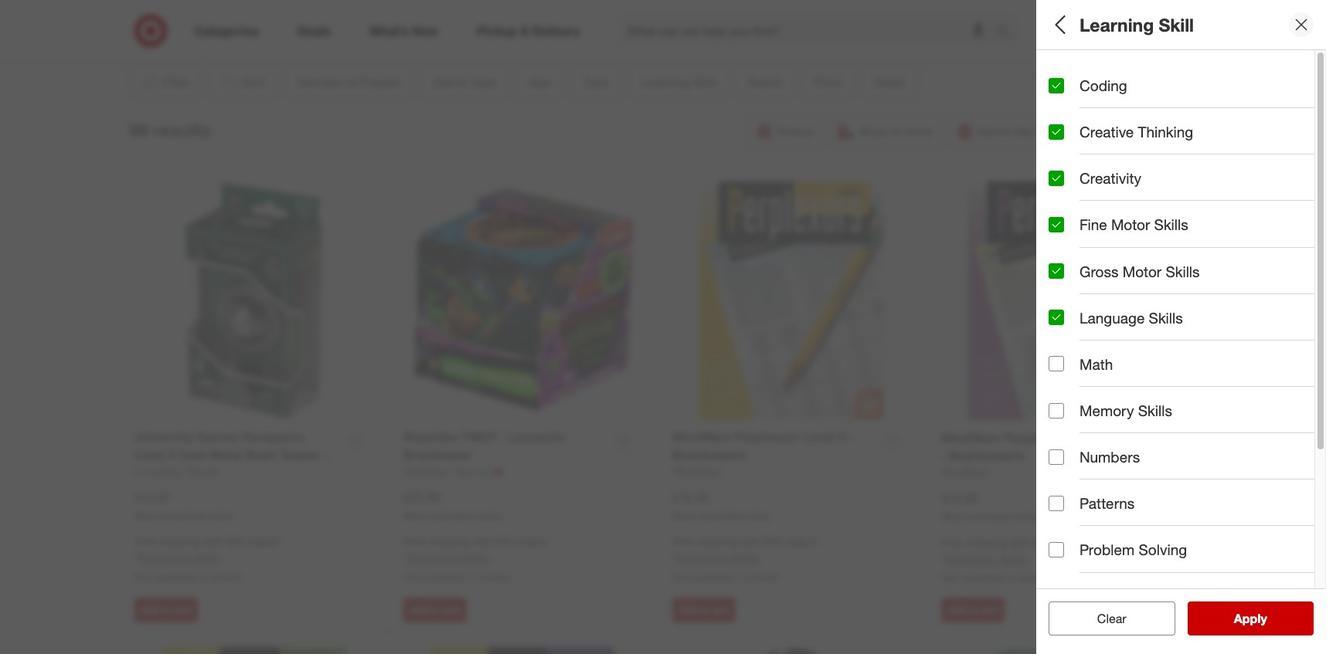 Task type: locate. For each thing, give the bounding box(es) containing it.
skill up thinking;
[[1115, 277, 1144, 295]]

skills
[[1155, 216, 1189, 234], [1166, 263, 1200, 280], [1149, 309, 1183, 327], [1139, 402, 1173, 420]]

results right see
[[1244, 612, 1284, 627]]

filters
[[1075, 14, 1123, 35]]

age kids; adult
[[1049, 169, 1102, 202]]

fine down the adult
[[1080, 216, 1108, 234]]

apply button
[[1188, 602, 1314, 636]]

Creativity checkbox
[[1049, 171, 1065, 186]]

motor
[[1112, 216, 1151, 234], [1123, 263, 1162, 280], [1255, 297, 1284, 310]]

0 horizontal spatial fine
[[1080, 216, 1108, 234]]

type up 'board'
[[1049, 223, 1082, 241]]

gross
[[1080, 263, 1119, 280]]

clear inside button
[[1090, 612, 1119, 627]]

2
[[1173, 16, 1177, 26], [1061, 81, 1067, 94]]

search button
[[990, 14, 1027, 51]]

*
[[135, 552, 138, 565], [404, 552, 407, 565], [673, 552, 676, 565], [942, 553, 945, 566]]

$16.95 when purchased online
[[673, 490, 771, 522], [942, 491, 1040, 523]]

0 vertical spatial skill
[[1159, 14, 1194, 35]]

creative inside "learning skill coding; creative thinking; creativity; fine motor skills; gr"
[[1090, 297, 1130, 310]]

creative left games at top
[[1128, 135, 1168, 148]]

motor up brainteasers
[[1112, 216, 1151, 234]]

Memory Skills checkbox
[[1049, 403, 1065, 419]]

clear all
[[1090, 612, 1135, 627]]

skill
[[1159, 14, 1194, 35], [1115, 277, 1144, 295]]

game
[[1049, 115, 1090, 133]]

fine inside learning skill dialog
[[1080, 216, 1108, 234]]

shipping
[[159, 536, 200, 549], [428, 536, 469, 549], [697, 536, 738, 549], [966, 537, 1007, 550]]

results
[[153, 119, 211, 140], [1244, 612, 1284, 627]]

creative down coding on the right top of page
[[1080, 123, 1134, 141]]

creativity;
[[1180, 297, 1229, 310]]

1 horizontal spatial skill
[[1159, 14, 1194, 35]]

0 horizontal spatial results
[[153, 119, 211, 140]]

all
[[1123, 612, 1135, 627]]

clear inside "button"
[[1098, 612, 1127, 627]]

2 up players
[[1173, 16, 1177, 26]]

1 horizontal spatial 2
[[1173, 16, 1177, 26]]

exclusions apply. button
[[138, 551, 222, 567], [407, 551, 491, 567], [676, 551, 760, 567], [945, 552, 1029, 568]]

creative inside game type classic games; creative games
[[1128, 135, 1168, 148]]

memory skills
[[1080, 402, 1173, 420]]

skill for learning skill coding; creative thinking; creativity; fine motor skills; gr
[[1115, 277, 1144, 295]]

coding;
[[1049, 297, 1087, 310]]

type down coding on the right top of page
[[1095, 115, 1127, 133]]

1 vertical spatial learning
[[1049, 277, 1111, 295]]

when
[[135, 511, 159, 522], [404, 511, 428, 522], [673, 511, 697, 522], [942, 511, 966, 523]]

1 horizontal spatial fine
[[1232, 297, 1252, 310]]

purchased
[[161, 511, 205, 522], [430, 511, 474, 522], [699, 511, 743, 522], [968, 511, 1012, 523]]

orders*
[[247, 536, 282, 549], [516, 536, 551, 549], [785, 536, 820, 549], [1054, 537, 1089, 550]]

board
[[1049, 243, 1079, 256]]

results right 99
[[153, 119, 211, 140]]

when inside $14.87 when purchased online
[[135, 511, 159, 522]]

skill inside "learning skill coding; creative thinking; creativity; fine motor skills; gr"
[[1115, 277, 1144, 295]]

fine right creativity;
[[1232, 297, 1252, 310]]

0 vertical spatial motor
[[1112, 216, 1151, 234]]

stores
[[211, 571, 241, 584], [480, 571, 510, 584], [749, 571, 779, 584], [1018, 571, 1048, 585]]

0 horizontal spatial skill
[[1115, 277, 1144, 295]]

with
[[203, 536, 223, 549], [472, 536, 492, 549], [741, 536, 761, 549], [1010, 537, 1030, 550]]

0 vertical spatial learning
[[1080, 14, 1154, 35]]

0 vertical spatial games;
[[1087, 135, 1125, 148]]

thinking
[[1138, 123, 1194, 141]]

clear button
[[1049, 602, 1176, 636]]

learning inside "learning skill coding; creative thinking; creativity; fine motor skills; gr"
[[1049, 277, 1111, 295]]

2 right 1;
[[1061, 81, 1067, 94]]

1 vertical spatial motor
[[1123, 263, 1162, 280]]

motor down brainteasers
[[1123, 263, 1162, 280]]

type inside type board games; brainteasers
[[1049, 223, 1082, 241]]

results inside button
[[1244, 612, 1284, 627]]

number
[[1049, 61, 1105, 79]]

learning skill
[[1080, 14, 1194, 35]]

guest rating button
[[1049, 483, 1315, 537]]

learning
[[1080, 14, 1154, 35], [1049, 277, 1111, 295]]

1 vertical spatial games;
[[1082, 243, 1119, 256]]

$16.95
[[673, 490, 710, 505], [942, 491, 979, 506]]

games; up creativity
[[1087, 135, 1125, 148]]

free
[[135, 536, 156, 549], [404, 536, 425, 549], [673, 536, 694, 549], [942, 537, 963, 550]]

skill inside dialog
[[1159, 14, 1194, 35]]

kids;
[[1049, 189, 1074, 202]]

learning for learning skill
[[1080, 14, 1154, 35]]

advertisement region
[[194, 0, 1121, 36]]

0 vertical spatial type
[[1095, 115, 1127, 133]]

see results button
[[1188, 602, 1314, 636]]

classic
[[1049, 135, 1084, 148]]

Numbers checkbox
[[1049, 450, 1065, 465]]

apply.
[[193, 552, 222, 565], [462, 552, 491, 565], [731, 552, 760, 565], [1000, 553, 1029, 566]]

$14.87
[[135, 490, 172, 505]]

learning skill dialog
[[1037, 0, 1327, 655]]

learning up coding;
[[1049, 277, 1111, 295]]

games; up gross
[[1082, 243, 1119, 256]]

games;
[[1087, 135, 1125, 148], [1082, 243, 1119, 256]]

in
[[200, 571, 208, 584], [469, 571, 477, 584], [738, 571, 746, 584], [1007, 571, 1015, 585]]

Math checkbox
[[1049, 357, 1065, 372]]

price button
[[1049, 375, 1315, 429]]

fine
[[1080, 216, 1108, 234], [1232, 297, 1252, 310]]

2 vertical spatial motor
[[1255, 297, 1284, 310]]

fine motor skills
[[1080, 216, 1189, 234]]

motor left skills;
[[1255, 297, 1284, 310]]

creative down gross
[[1090, 297, 1130, 310]]

skill for learning skill
[[1159, 14, 1194, 35]]

language
[[1080, 309, 1145, 327]]

1 horizontal spatial type
[[1095, 115, 1127, 133]]

type
[[1095, 115, 1127, 133], [1049, 223, 1082, 241]]

1 horizontal spatial results
[[1244, 612, 1284, 627]]

age
[[1049, 169, 1077, 187]]

1 vertical spatial 2
[[1061, 81, 1067, 94]]

1 clear from the left
[[1090, 612, 1119, 627]]

free shipping with $35 orders* * exclusions apply. not available in stores
[[135, 536, 282, 584], [404, 536, 551, 584], [673, 536, 820, 584], [942, 537, 1089, 585]]

learning up sponsored at the right of the page
[[1080, 14, 1154, 35]]

learning skill coding; creative thinking; creativity; fine motor skills; gr
[[1049, 277, 1327, 310]]

results for see results
[[1244, 612, 1284, 627]]

deals button
[[1049, 429, 1315, 483]]

0 horizontal spatial 2
[[1061, 81, 1067, 94]]

sponsored
[[1076, 37, 1121, 49]]

Gross Motor Skills checkbox
[[1049, 264, 1065, 279]]

available
[[155, 571, 197, 584], [424, 571, 466, 584], [693, 571, 735, 584], [962, 571, 1004, 585]]

2 clear from the left
[[1098, 612, 1127, 627]]

0 horizontal spatial $16.95
[[673, 490, 710, 505]]

games; inside type board games; brainteasers
[[1082, 243, 1119, 256]]

0 vertical spatial 2
[[1173, 16, 1177, 26]]

problem
[[1080, 542, 1135, 559]]

creative
[[1080, 123, 1134, 141], [1128, 135, 1168, 148], [1090, 297, 1130, 310]]

creative thinking
[[1080, 123, 1194, 141]]

$35
[[226, 536, 244, 549], [495, 536, 513, 549], [764, 536, 782, 549], [1033, 537, 1051, 550]]

purchased inside $25.99 when purchased online
[[430, 511, 474, 522]]

online
[[208, 511, 233, 522], [477, 511, 502, 522], [746, 511, 771, 522], [1015, 511, 1040, 523]]

skills;
[[1287, 297, 1315, 310]]

0 horizontal spatial type
[[1049, 223, 1082, 241]]

1 vertical spatial type
[[1049, 223, 1082, 241]]

results for 99 results
[[153, 119, 211, 140]]

0 vertical spatial fine
[[1080, 216, 1108, 234]]

99 results
[[129, 119, 211, 140]]

1 vertical spatial fine
[[1232, 297, 1252, 310]]

see
[[1218, 612, 1241, 627]]

type inside game type classic games; creative games
[[1095, 115, 1127, 133]]

motor for gross
[[1123, 263, 1162, 280]]

skill up players
[[1159, 14, 1194, 35]]

1 vertical spatial skill
[[1115, 277, 1144, 295]]

all filters
[[1049, 14, 1123, 35]]

learning inside dialog
[[1080, 14, 1154, 35]]

1 vertical spatial results
[[1244, 612, 1284, 627]]

by
[[1084, 553, 1101, 571]]

0 vertical spatial results
[[153, 119, 211, 140]]

players
[[1127, 61, 1178, 79]]



Task type: describe. For each thing, give the bounding box(es) containing it.
coding
[[1080, 77, 1128, 94]]

adult
[[1077, 189, 1102, 202]]

0 horizontal spatial $16.95 when purchased online
[[673, 490, 771, 522]]

online inside $14.87 when purchased online
[[208, 511, 233, 522]]

solving
[[1139, 542, 1188, 559]]

$14.87 when purchased online
[[135, 490, 233, 522]]

rating
[[1094, 499, 1140, 517]]

2 inside number of players 1; 2
[[1061, 81, 1067, 94]]

games
[[1171, 135, 1206, 148]]

$25.99 when purchased online
[[404, 490, 502, 522]]

patterns
[[1080, 495, 1135, 513]]

of
[[1109, 61, 1123, 79]]

apply
[[1235, 612, 1268, 627]]

problem solving
[[1080, 542, 1188, 559]]

online inside $25.99 when purchased online
[[477, 511, 502, 522]]

1 horizontal spatial $16.95 when purchased online
[[942, 491, 1040, 523]]

clear for clear
[[1098, 612, 1127, 627]]

fine inside "learning skill coding; creative thinking; creativity; fine motor skills; gr"
[[1232, 297, 1252, 310]]

2 inside 2 'link'
[[1173, 16, 1177, 26]]

language skills
[[1080, 309, 1183, 327]]

Language Skills checkbox
[[1049, 310, 1065, 326]]

sold by button
[[1049, 537, 1315, 591]]

deals
[[1049, 445, 1089, 463]]

creativity
[[1080, 170, 1142, 187]]

price
[[1049, 391, 1085, 409]]

learning for learning skill coding; creative thinking; creativity; fine motor skills; gr
[[1049, 277, 1111, 295]]

sold
[[1049, 553, 1080, 571]]

creative inside learning skill dialog
[[1080, 123, 1134, 141]]

1;
[[1049, 81, 1058, 94]]

clear all button
[[1049, 602, 1176, 636]]

see results
[[1218, 612, 1284, 627]]

math
[[1080, 356, 1113, 373]]

reading
[[1080, 588, 1134, 606]]

99
[[129, 119, 149, 140]]

Problem Solving checkbox
[[1049, 543, 1065, 558]]

brand
[[1049, 337, 1091, 355]]

What can we help you find? suggestions appear below search field
[[618, 14, 1000, 48]]

number of players 1; 2
[[1049, 61, 1178, 94]]

type board games; brainteasers
[[1049, 223, 1183, 256]]

Creative Thinking checkbox
[[1049, 124, 1065, 140]]

all filters dialog
[[1037, 0, 1327, 655]]

purchased inside $14.87 when purchased online
[[161, 511, 205, 522]]

memory
[[1080, 402, 1135, 420]]

Patterns checkbox
[[1049, 496, 1065, 512]]

clear for clear all
[[1090, 612, 1119, 627]]

game type classic games; creative games
[[1049, 115, 1206, 148]]

2 link
[[1149, 14, 1183, 48]]

motor for fine
[[1112, 216, 1151, 234]]

Coding checkbox
[[1049, 78, 1065, 93]]

guest rating
[[1049, 499, 1140, 517]]

gr
[[1318, 297, 1327, 310]]

brand button
[[1049, 321, 1315, 375]]

sold by
[[1049, 553, 1101, 571]]

numbers
[[1080, 449, 1140, 466]]

guest
[[1049, 499, 1090, 517]]

Fine Motor Skills checkbox
[[1049, 217, 1065, 233]]

all
[[1049, 14, 1070, 35]]

motor inside "learning skill coding; creative thinking; creativity; fine motor skills; gr"
[[1255, 297, 1284, 310]]

games; inside game type classic games; creative games
[[1087, 135, 1125, 148]]

thinking;
[[1133, 297, 1177, 310]]

1 horizontal spatial $16.95
[[942, 491, 979, 506]]

search
[[990, 24, 1027, 40]]

$25.99
[[404, 490, 441, 505]]

when inside $25.99 when purchased online
[[404, 511, 428, 522]]

gross motor skills
[[1080, 263, 1200, 280]]

brainteasers
[[1122, 243, 1183, 256]]



Task type: vqa. For each thing, say whether or not it's contained in the screenshot.
Shipt to the left
no



